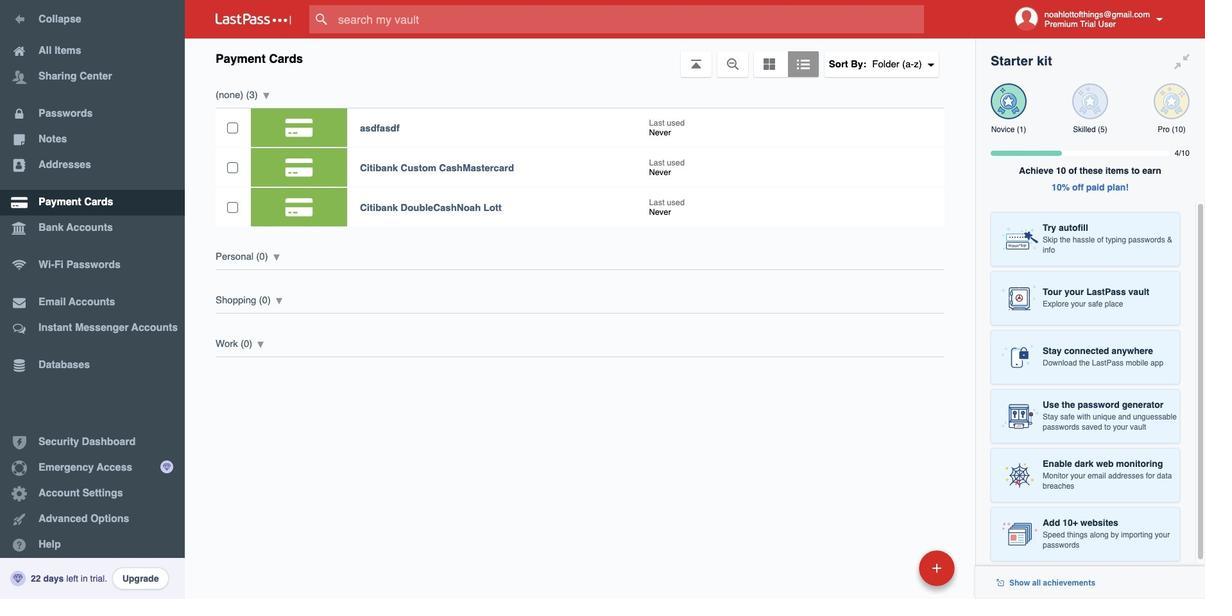 Task type: locate. For each thing, give the bounding box(es) containing it.
vault options navigation
[[185, 39, 976, 77]]

lastpass image
[[216, 13, 291, 25]]

search my vault text field
[[309, 5, 950, 33]]

new item element
[[831, 550, 960, 587]]

main navigation navigation
[[0, 0, 185, 600]]



Task type: describe. For each thing, give the bounding box(es) containing it.
new item navigation
[[831, 547, 963, 600]]

Search search field
[[309, 5, 950, 33]]



Task type: vqa. For each thing, say whether or not it's contained in the screenshot.
password field
no



